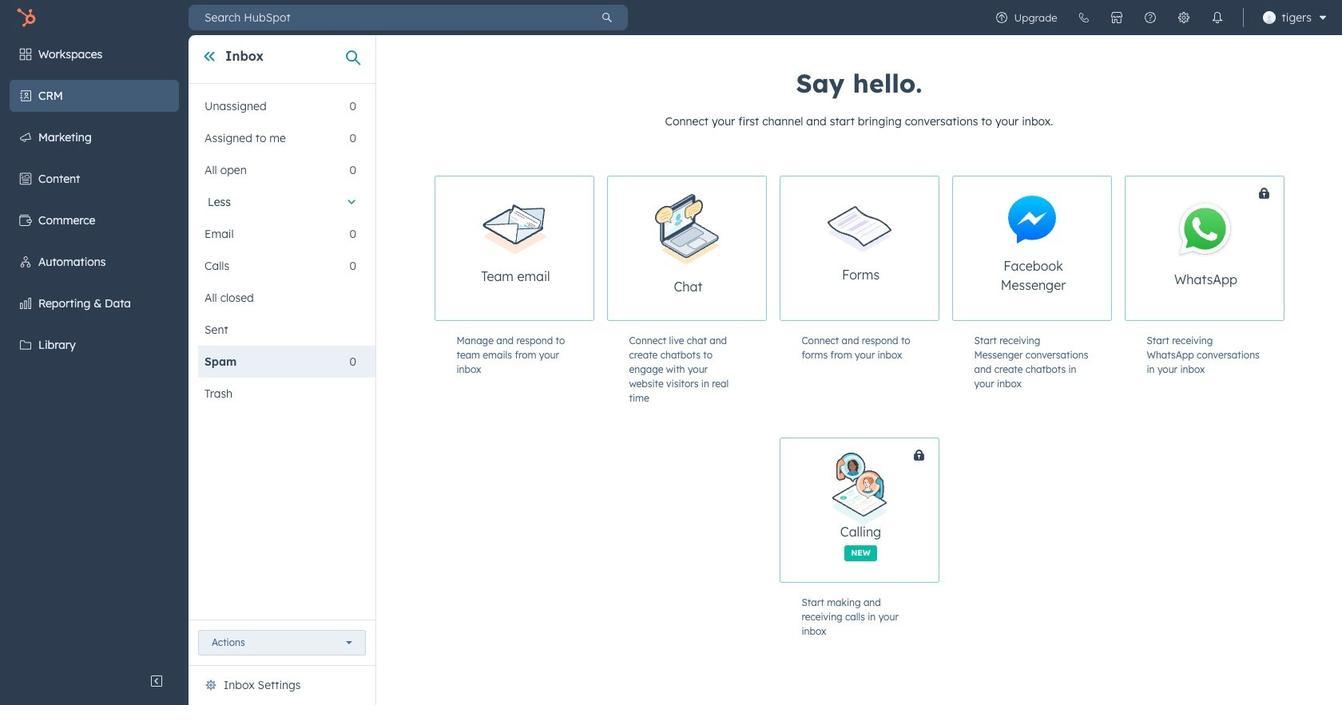 Task type: vqa. For each thing, say whether or not it's contained in the screenshot.
Settings 'ICON'
yes



Task type: locate. For each thing, give the bounding box(es) containing it.
howard n/a image
[[1263, 11, 1276, 24]]

None checkbox
[[434, 176, 594, 321], [607, 176, 767, 321], [434, 176, 594, 321], [607, 176, 767, 321]]

None checkbox
[[779, 176, 939, 321], [952, 176, 1112, 321], [1125, 176, 1342, 321], [779, 438, 998, 583], [779, 176, 939, 321], [952, 176, 1112, 321], [1125, 176, 1342, 321], [779, 438, 998, 583]]

marketplaces image
[[1110, 11, 1123, 24]]

menu
[[985, 0, 1333, 35], [0, 35, 189, 666]]

help image
[[1144, 11, 1157, 24]]



Task type: describe. For each thing, give the bounding box(es) containing it.
0 horizontal spatial menu
[[0, 35, 189, 666]]

Search HubSpot search field
[[189, 5, 586, 30]]

notifications image
[[1211, 11, 1224, 24]]

1 horizontal spatial menu
[[985, 0, 1333, 35]]

settings image
[[1177, 11, 1190, 24]]



